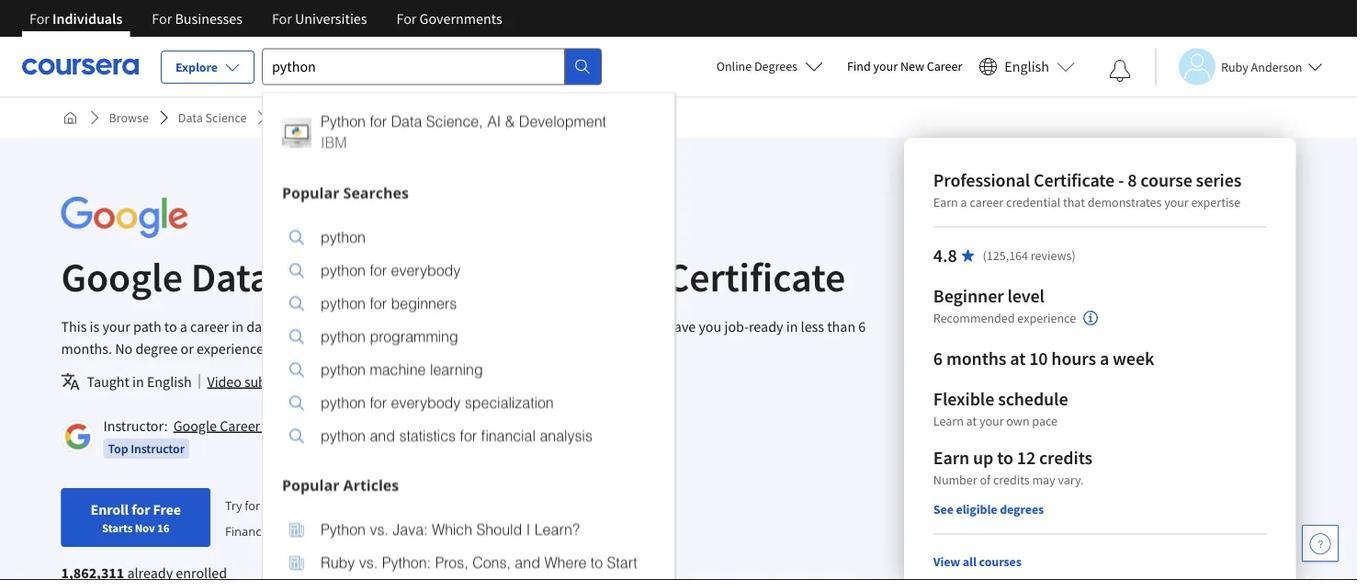 Task type: locate. For each thing, give the bounding box(es) containing it.
python:
[[382, 554, 431, 571]]

your down course at top right
[[1165, 194, 1189, 210]]

your inside "try for free: enroll to start your 7-day full access free trial financial aid available"
[[367, 497, 391, 514]]

career inside the professional certificate - 8 course series earn a career credential that demonstrates your expertise
[[970, 194, 1004, 210]]

suggestion image image for python
[[290, 230, 304, 245]]

see eligible degrees button
[[934, 500, 1044, 518]]

0 vertical spatial everybody
[[391, 262, 461, 279]]

available inside 'button'
[[299, 372, 354, 391]]

google up path
[[61, 251, 183, 302]]

1 horizontal spatial in
[[232, 317, 244, 336]]

1 vertical spatial available
[[297, 522, 346, 539]]

professional up the demand
[[444, 251, 658, 302]]

0 horizontal spatial and
[[370, 427, 395, 444]]

2 popular from the top
[[282, 475, 340, 495]]

2 list box from the top
[[263, 501, 675, 580]]

earn up number
[[934, 446, 970, 469]]

coursera image
[[22, 52, 139, 81]]

this is your path to a career in data analytics. in this program, you'll learn in-demand skills that will have you job-ready in less than 6 months. no degree or experience required.
[[61, 317, 866, 358]]

in right taught
[[132, 372, 144, 391]]

0 horizontal spatial professional
[[444, 251, 658, 302]]

experience down level
[[1018, 310, 1076, 327]]

1 horizontal spatial enroll
[[291, 497, 323, 514]]

1 vertical spatial that
[[614, 317, 639, 336]]

free
[[483, 497, 504, 514]]

for for python for data science, ai & development ibm
[[370, 113, 387, 130]]

python for everybody specialization
[[321, 394, 554, 411]]

What do you want to learn? text field
[[262, 48, 565, 85]]

demand
[[526, 317, 577, 336]]

0 horizontal spatial certificate
[[666, 251, 846, 302]]

8
[[1128, 169, 1137, 192]]

subtitles
[[244, 372, 296, 391]]

1 vertical spatial english
[[147, 372, 192, 391]]

in
[[232, 317, 244, 336], [787, 317, 798, 336], [132, 372, 144, 391]]

popular for popular articles
[[282, 475, 340, 495]]

suggestion image image for python machine learning
[[290, 362, 304, 377]]

certificate up credential
[[1034, 169, 1115, 192]]

1 horizontal spatial and
[[515, 554, 540, 571]]

1 vertical spatial experience
[[197, 339, 264, 358]]

data
[[178, 109, 203, 126], [276, 109, 301, 126], [391, 113, 422, 130], [191, 251, 271, 302]]

1 horizontal spatial career
[[970, 194, 1004, 210]]

your right find
[[874, 58, 898, 74]]

2 python from the top
[[321, 262, 366, 279]]

career
[[927, 58, 963, 74], [220, 416, 260, 435]]

for for python for beginners
[[370, 295, 387, 312]]

everybody up beginners
[[391, 262, 461, 279]]

everybody
[[391, 262, 461, 279], [391, 394, 461, 411]]

popular for popular searches
[[282, 182, 340, 202]]

python inside list box
[[321, 521, 366, 538]]

google image
[[61, 197, 188, 238]]

0 vertical spatial that
[[1064, 194, 1086, 210]]

and
[[370, 427, 395, 444], [515, 554, 540, 571]]

enroll right free:
[[291, 497, 323, 514]]

python machine learning
[[321, 361, 483, 378]]

enroll inside "try for free: enroll to start your 7-day full access free trial financial aid available"
[[291, 497, 323, 514]]

1 everybody from the top
[[391, 262, 461, 279]]

data left science
[[178, 109, 203, 126]]

that left the will
[[614, 317, 639, 336]]

2 vertical spatial a
[[1100, 347, 1110, 370]]

0 vertical spatial vs.
[[370, 521, 389, 538]]

None search field
[[262, 48, 676, 580]]

a up or
[[180, 317, 187, 336]]

for inside python for data science, ai & development ibm
[[370, 113, 387, 130]]

available right aid at the left bottom
[[297, 522, 346, 539]]

&
[[505, 113, 515, 130]]

python programming
[[321, 328, 458, 345]]

available down required. at the left bottom of page
[[299, 372, 354, 391]]

view all courses link
[[934, 553, 1022, 570]]

6 python from the top
[[321, 394, 366, 411]]

help center image
[[1310, 532, 1332, 554]]

0 vertical spatial career
[[970, 194, 1004, 210]]

credits up vary.
[[1040, 446, 1093, 469]]

2 python from the top
[[321, 521, 366, 538]]

instructor: google career certificates top instructor
[[103, 416, 332, 457]]

1 vertical spatial earn
[[934, 446, 970, 469]]

1 vertical spatial credits
[[994, 472, 1030, 488]]

python for python and statistics for financial analysis
[[321, 427, 366, 444]]

to left 12
[[997, 446, 1014, 469]]

career left credential
[[970, 194, 1004, 210]]

0 horizontal spatial career
[[220, 416, 260, 435]]

python for python vs. java: which should i learn?
[[321, 521, 366, 538]]

4 python from the top
[[321, 328, 366, 345]]

1 vertical spatial certificate
[[666, 251, 846, 302]]

1 horizontal spatial a
[[961, 194, 968, 210]]

schedule
[[998, 387, 1069, 410]]

1 horizontal spatial ruby
[[1222, 58, 1249, 75]]

for up nov
[[132, 500, 150, 518]]

for for python for everybody
[[370, 262, 387, 279]]

your right is
[[102, 317, 130, 336]]

0 vertical spatial a
[[961, 194, 968, 210]]

certificate up ready
[[666, 251, 846, 302]]

1 vertical spatial google
[[173, 416, 217, 435]]

2 for from the left
[[152, 9, 172, 28]]

explore
[[176, 59, 218, 75]]

i
[[527, 521, 531, 538]]

analysis
[[540, 427, 593, 444]]

0 vertical spatial popular
[[282, 182, 340, 202]]

that right credential
[[1064, 194, 1086, 210]]

a left credential
[[961, 194, 968, 210]]

0 vertical spatial 6
[[859, 317, 866, 336]]

starts
[[102, 520, 133, 535]]

certificate
[[1034, 169, 1115, 192], [666, 251, 846, 302]]

english inside button
[[1005, 57, 1050, 76]]

explore button
[[161, 51, 255, 84]]

google career certificates image
[[64, 423, 91, 450]]

2 earn from the top
[[934, 446, 970, 469]]

1 horizontal spatial english
[[1005, 57, 1050, 76]]

to left the start
[[591, 554, 603, 571]]

for for individuals
[[29, 9, 50, 28]]

experience inside this is your path to a career in data analytics. in this program, you'll learn in-demand skills that will have you job-ready in less than 6 months. no degree or experience required.
[[197, 339, 264, 358]]

list box containing python
[[263, 209, 675, 468]]

professional certificate - 8 course series earn a career credential that demonstrates your expertise
[[934, 169, 1242, 210]]

at right learn at the right bottom
[[967, 413, 977, 429]]

4 for from the left
[[397, 9, 417, 28]]

6 months at 10 hours a week
[[934, 347, 1155, 370]]

python for python programming
[[321, 328, 366, 345]]

in left less
[[787, 317, 798, 336]]

beginner level
[[934, 284, 1045, 307]]

python down 'start'
[[321, 521, 366, 538]]

popular
[[282, 182, 340, 202], [282, 475, 340, 495]]

list box containing python vs. java: which should i learn?
[[263, 501, 675, 580]]

ruby for ruby vs. python: pros, cons, and where to start
[[321, 554, 355, 571]]

for left businesses
[[152, 9, 172, 28]]

0 vertical spatial list box
[[263, 209, 675, 468]]

1 vertical spatial professional
[[444, 251, 658, 302]]

for for enroll for free starts nov 16
[[132, 500, 150, 518]]

and left 'statistics'
[[370, 427, 395, 444]]

data left science,
[[391, 113, 422, 130]]

vs. left python:
[[359, 554, 378, 571]]

earn up 4.8
[[934, 194, 959, 210]]

0 vertical spatial python
[[321, 113, 366, 130]]

0 horizontal spatial career
[[190, 317, 229, 336]]

16
[[157, 520, 169, 535]]

anderson
[[1252, 58, 1303, 75]]

none search field containing popular searches
[[262, 48, 676, 580]]

find your new career
[[847, 58, 963, 74]]

list box
[[263, 209, 675, 468], [263, 501, 675, 580]]

5 python from the top
[[321, 361, 366, 378]]

start
[[339, 497, 364, 514]]

for left individuals
[[29, 9, 50, 28]]

6
[[859, 317, 866, 336], [934, 347, 943, 370]]

businesses
[[175, 9, 243, 28]]

demonstrates
[[1088, 194, 1162, 210]]

python up ibm
[[321, 113, 366, 130]]

enroll up the starts
[[91, 500, 129, 518]]

0 vertical spatial earn
[[934, 194, 959, 210]]

banner navigation
[[15, 0, 517, 37]]

google inside instructor: google career certificates top instructor
[[173, 416, 217, 435]]

2 horizontal spatial a
[[1100, 347, 1110, 370]]

suggestion image image for ruby vs. python: pros, cons, and where to start
[[290, 555, 304, 570]]

for up python for beginners
[[370, 262, 387, 279]]

ruby down 'start'
[[321, 554, 355, 571]]

1 horizontal spatial certificate
[[1034, 169, 1115, 192]]

in left data
[[232, 317, 244, 336]]

for up this
[[370, 295, 387, 312]]

ai
[[487, 113, 501, 130]]

0 vertical spatial at
[[1010, 347, 1026, 370]]

find your new career link
[[838, 55, 972, 78]]

searches
[[343, 182, 409, 202]]

1 horizontal spatial credits
[[1040, 446, 1093, 469]]

everybody up 'statistics'
[[391, 394, 461, 411]]

to
[[164, 317, 177, 336], [997, 446, 1014, 469], [326, 497, 337, 514], [591, 554, 603, 571]]

career
[[970, 194, 1004, 210], [190, 317, 229, 336]]

experience up video
[[197, 339, 264, 358]]

for right try
[[245, 497, 260, 514]]

to left 'start'
[[326, 497, 337, 514]]

1 horizontal spatial at
[[1010, 347, 1026, 370]]

1 vertical spatial python
[[321, 521, 366, 538]]

google career certificates link
[[173, 416, 332, 435]]

0 vertical spatial career
[[927, 58, 963, 74]]

available
[[299, 372, 354, 391], [297, 522, 346, 539]]

a for 6 months at 10 hours a week
[[1100, 347, 1110, 370]]

at left 10
[[1010, 347, 1026, 370]]

3 for from the left
[[272, 9, 292, 28]]

0 horizontal spatial experience
[[197, 339, 264, 358]]

for inside "try for free: enroll to start your 7-day full access free trial financial aid available"
[[245, 497, 260, 514]]

a for this is your path to a career in data analytics. in this program, you'll learn in-demand skills that will have you job-ready in less than 6 months. no degree or experience required.
[[180, 317, 187, 336]]

data up data
[[191, 251, 271, 302]]

professional up credential
[[934, 169, 1031, 192]]

2 everybody from the top
[[391, 394, 461, 411]]

1 vertical spatial career
[[220, 416, 260, 435]]

suggestion image image for python for everybody specialization
[[290, 395, 304, 410]]

flexible schedule learn at your own pace
[[934, 387, 1069, 429]]

learn
[[934, 413, 964, 429]]

7 python from the top
[[321, 427, 366, 444]]

1 horizontal spatial professional
[[934, 169, 1031, 192]]

degrees
[[1000, 501, 1044, 517]]

ruby inside list box
[[321, 554, 355, 571]]

a left week
[[1100, 347, 1110, 370]]

credits down the earn up to 12 credits
[[994, 472, 1030, 488]]

suggestion image image for python and statistics for financial analysis
[[290, 428, 304, 443]]

10
[[1030, 347, 1048, 370]]

earn
[[934, 194, 959, 210], [934, 446, 970, 469]]

popular down ibm
[[282, 182, 340, 202]]

0 vertical spatial ruby
[[1222, 58, 1249, 75]]

0 horizontal spatial at
[[967, 413, 977, 429]]

suggestion image image
[[282, 118, 312, 147], [290, 230, 304, 245], [290, 263, 304, 278], [290, 296, 304, 311], [290, 329, 304, 344], [290, 362, 304, 377], [290, 395, 304, 410], [290, 428, 304, 443], [290, 522, 304, 537], [290, 555, 304, 570]]

suggestion image image for python for everybody
[[290, 263, 304, 278]]

a inside the professional certificate - 8 course series earn a career credential that demonstrates your expertise
[[961, 194, 968, 210]]

ruby left anderson
[[1222, 58, 1249, 75]]

hours
[[1052, 347, 1097, 370]]

1 python from the top
[[321, 228, 366, 245]]

of
[[980, 472, 991, 488]]

home image
[[63, 110, 78, 125]]

instructor:
[[103, 416, 168, 435]]

for right analysis
[[370, 113, 387, 130]]

own
[[1007, 413, 1030, 429]]

data science
[[178, 109, 247, 126]]

vs.
[[370, 521, 389, 538], [359, 554, 378, 571]]

1 horizontal spatial that
[[1064, 194, 1086, 210]]

python for python
[[321, 228, 366, 245]]

ruby for ruby anderson
[[1222, 58, 1249, 75]]

6 right than at the bottom right of page
[[859, 317, 866, 336]]

everybody for python for everybody
[[391, 262, 461, 279]]

your left own
[[980, 413, 1004, 429]]

articles
[[343, 475, 399, 495]]

ruby inside dropdown button
[[1222, 58, 1249, 75]]

0 horizontal spatial enroll
[[91, 500, 129, 518]]

analytics
[[279, 251, 436, 302]]

your inside this is your path to a career in data analytics. in this program, you'll learn in-demand skills that will have you job-ready in less than 6 months. no degree or experience required.
[[102, 317, 130, 336]]

1 list box from the top
[[263, 209, 675, 468]]

1 for from the left
[[29, 9, 50, 28]]

0 horizontal spatial ruby
[[321, 554, 355, 571]]

0 vertical spatial certificate
[[1034, 169, 1115, 192]]

your inside flexible schedule learn at your own pace
[[980, 413, 1004, 429]]

career down video
[[220, 416, 260, 435]]

-
[[1119, 169, 1125, 192]]

and down i at the left bottom of page
[[515, 554, 540, 571]]

browse
[[109, 109, 149, 126]]

a inside this is your path to a career in data analytics. in this program, you'll learn in-demand skills that will have you job-ready in less than 6 months. no degree or experience required.
[[180, 317, 187, 336]]

your left 7-
[[367, 497, 391, 514]]

google up instructor
[[173, 416, 217, 435]]

3 python from the top
[[321, 295, 366, 312]]

for left financial
[[460, 427, 477, 444]]

1 vertical spatial everybody
[[391, 394, 461, 411]]

financial aid available button
[[225, 522, 346, 539]]

governments
[[420, 9, 502, 28]]

12
[[1017, 446, 1036, 469]]

data left analysis
[[276, 109, 301, 126]]

0 horizontal spatial a
[[180, 317, 187, 336]]

certificates
[[263, 416, 332, 435]]

free:
[[262, 497, 289, 514]]

try for free: enroll to start your 7-day full access free trial financial aid available
[[225, 497, 529, 539]]

0 vertical spatial professional
[[934, 169, 1031, 192]]

1 python from the top
[[321, 113, 366, 130]]

1 vertical spatial career
[[190, 317, 229, 336]]

for left universities
[[272, 9, 292, 28]]

find
[[847, 58, 871, 74]]

1 horizontal spatial career
[[927, 58, 963, 74]]

(125,164
[[983, 247, 1029, 264]]

career right new
[[927, 58, 963, 74]]

1 vertical spatial ruby
[[321, 554, 355, 571]]

that inside this is your path to a career in data analytics. in this program, you'll learn in-demand skills that will have you job-ready in less than 6 months. no degree or experience required.
[[614, 317, 639, 336]]

1 popular from the top
[[282, 182, 340, 202]]

1 vertical spatial 6
[[934, 347, 943, 370]]

0 vertical spatial and
[[370, 427, 395, 444]]

experience
[[1018, 310, 1076, 327], [197, 339, 264, 358]]

enroll
[[291, 497, 323, 514], [91, 500, 129, 518]]

for down machine
[[370, 394, 387, 411]]

top
[[108, 440, 128, 457]]

0 vertical spatial english
[[1005, 57, 1050, 76]]

career up or
[[190, 317, 229, 336]]

beginners
[[391, 295, 457, 312]]

0 vertical spatial available
[[299, 372, 354, 391]]

0 horizontal spatial english
[[147, 372, 192, 391]]

1 vertical spatial and
[[515, 554, 540, 571]]

1 vertical spatial a
[[180, 317, 187, 336]]

1 horizontal spatial 6
[[934, 347, 943, 370]]

6 left months
[[934, 347, 943, 370]]

python inside python for data science, ai & development ibm
[[321, 113, 366, 130]]

try
[[225, 497, 242, 514]]

1 vertical spatial popular
[[282, 475, 340, 495]]

popular up free:
[[282, 475, 340, 495]]

vs. left java: on the bottom
[[370, 521, 389, 538]]

1 vertical spatial at
[[967, 413, 977, 429]]

see eligible degrees
[[934, 501, 1044, 517]]

1 vertical spatial list box
[[263, 501, 675, 580]]

to right path
[[164, 317, 177, 336]]

for inside enroll for free starts nov 16
[[132, 500, 150, 518]]

machine
[[370, 361, 426, 378]]

ready
[[749, 317, 784, 336]]

1 vertical spatial vs.
[[359, 554, 378, 571]]

1 earn from the top
[[934, 194, 959, 210]]

2 horizontal spatial in
[[787, 317, 798, 336]]

beginner
[[934, 284, 1004, 307]]

0 horizontal spatial that
[[614, 317, 639, 336]]

enroll for free starts nov 16
[[91, 500, 181, 535]]

0 vertical spatial experience
[[1018, 310, 1076, 327]]

0 horizontal spatial 6
[[859, 317, 866, 336]]

for up what do you want to learn? text field on the left
[[397, 9, 417, 28]]



Task type: describe. For each thing, give the bounding box(es) containing it.
start
[[607, 554, 638, 571]]

learn
[[475, 317, 507, 336]]

aid
[[277, 522, 294, 539]]

6 inside this is your path to a career in data analytics. in this program, you'll learn in-demand skills that will have you job-ready in less than 6 months. no degree or experience required.
[[859, 317, 866, 336]]

available inside "try for free: enroll to start your 7-day full access free trial financial aid available"
[[297, 522, 346, 539]]

trial
[[507, 497, 529, 514]]

ruby anderson
[[1222, 58, 1303, 75]]

that inside the professional certificate - 8 course series earn a career credential that demonstrates your expertise
[[1064, 194, 1086, 210]]

earn inside the professional certificate - 8 course series earn a career credential that demonstrates your expertise
[[934, 194, 959, 210]]

0 vertical spatial google
[[61, 251, 183, 302]]

ibm
[[321, 133, 347, 150]]

for for universities
[[272, 9, 292, 28]]

google data analytics professional certificate
[[61, 251, 846, 302]]

skills
[[580, 317, 611, 336]]

financial
[[481, 427, 536, 444]]

everybody for python for everybody specialization
[[391, 394, 461, 411]]

data science link
[[171, 101, 254, 134]]

for individuals
[[29, 9, 123, 28]]

less
[[801, 317, 825, 336]]

ruby vs. python: pros, cons, and where to start
[[321, 554, 638, 571]]

months.
[[61, 339, 112, 358]]

flexible
[[934, 387, 995, 410]]

for universities
[[272, 9, 367, 28]]

development
[[519, 113, 607, 130]]

pace
[[1033, 413, 1058, 429]]

python for python machine learning
[[321, 361, 366, 378]]

learning
[[430, 361, 483, 378]]

credential
[[1006, 194, 1061, 210]]

online degrees button
[[702, 46, 838, 86]]

access
[[446, 497, 481, 514]]

this
[[353, 317, 376, 336]]

python for python for data science, ai & development ibm
[[321, 113, 366, 130]]

suggestion image image for python vs. java: which should i learn?
[[290, 522, 304, 537]]

have
[[667, 317, 696, 336]]

you'll
[[438, 317, 472, 336]]

career inside instructor: google career certificates top instructor
[[220, 416, 260, 435]]

to inside "try for free: enroll to start your 7-day full access free trial financial aid available"
[[326, 497, 337, 514]]

list box for popular articles
[[263, 501, 675, 580]]

vs. for python
[[370, 521, 389, 538]]

where
[[545, 554, 587, 571]]

0 vertical spatial credits
[[1040, 446, 1093, 469]]

0 horizontal spatial in
[[132, 372, 144, 391]]

analysis
[[304, 109, 347, 126]]

number of credits may vary.
[[934, 472, 1084, 488]]

may
[[1033, 472, 1056, 488]]

vary.
[[1058, 472, 1084, 488]]

degrees
[[755, 58, 798, 74]]

or
[[181, 339, 194, 358]]

science
[[206, 109, 247, 126]]

all
[[963, 553, 977, 570]]

week
[[1113, 347, 1155, 370]]

at inside flexible schedule learn at your own pace
[[967, 413, 977, 429]]

taught in english
[[87, 372, 192, 391]]

autocomplete results list box
[[262, 92, 676, 580]]

nov
[[135, 520, 155, 535]]

up
[[973, 446, 994, 469]]

for for businesses
[[152, 9, 172, 28]]

data inside python for data science, ai & development ibm
[[391, 113, 422, 130]]

ruby anderson button
[[1155, 48, 1323, 85]]

vs. for ruby
[[359, 554, 378, 571]]

recommended
[[934, 310, 1015, 327]]

python for python for everybody
[[321, 262, 366, 279]]

1 horizontal spatial experience
[[1018, 310, 1076, 327]]

learn?
[[535, 521, 580, 538]]

no
[[115, 339, 133, 358]]

4.8
[[934, 244, 957, 267]]

certificate inside the professional certificate - 8 course series earn a career credential that demonstrates your expertise
[[1034, 169, 1115, 192]]

taught
[[87, 372, 129, 391]]

for for try for free: enroll to start your 7-day full access free trial financial aid available
[[245, 497, 260, 514]]

video subtitles available button
[[207, 370, 354, 392]]

data analysis link
[[269, 101, 355, 134]]

series
[[1196, 169, 1242, 192]]

in
[[338, 317, 350, 336]]

list box for popular searches
[[263, 209, 675, 468]]

show notifications image
[[1109, 60, 1132, 82]]

enroll inside enroll for free starts nov 16
[[91, 500, 129, 518]]

career inside this is your path to a career in data analytics. in this program, you'll learn in-demand skills that will have you job-ready in less than 6 months. no degree or experience required.
[[190, 317, 229, 336]]

course
[[1141, 169, 1193, 192]]

earn up to 12 credits
[[934, 446, 1093, 469]]

suggestion image image for python for beginners
[[290, 296, 304, 311]]

instructor
[[131, 440, 185, 457]]

should
[[477, 521, 522, 538]]

number
[[934, 472, 978, 488]]

is
[[90, 317, 100, 336]]

for for governments
[[397, 9, 417, 28]]

specialization
[[465, 394, 554, 411]]

python for everybody
[[321, 262, 461, 279]]

see
[[934, 501, 954, 517]]

than
[[827, 317, 856, 336]]

program,
[[379, 317, 436, 336]]

7-
[[393, 497, 404, 514]]

data analysis
[[276, 109, 347, 126]]

statistics
[[399, 427, 456, 444]]

job-
[[725, 317, 749, 336]]

individuals
[[52, 9, 123, 28]]

professional inside the professional certificate - 8 course series earn a career credential that demonstrates your expertise
[[934, 169, 1031, 192]]

java:
[[393, 521, 428, 538]]

information about difficulty level pre-requisites. image
[[1084, 311, 1099, 325]]

months
[[947, 347, 1007, 370]]

to inside this is your path to a career in data analytics. in this program, you'll learn in-demand skills that will have you job-ready in less than 6 months. no degree or experience required.
[[164, 317, 177, 336]]

data
[[247, 317, 274, 336]]

this
[[61, 317, 87, 336]]

in-
[[510, 317, 526, 336]]

python for python for beginners
[[321, 295, 366, 312]]

python and statistics for financial analysis
[[321, 427, 593, 444]]

suggestion image image for python programming
[[290, 329, 304, 344]]

for for python for everybody specialization
[[370, 394, 387, 411]]

programming
[[370, 328, 458, 345]]

python for python for everybody specialization
[[321, 394, 366, 411]]

(125,164 reviews)
[[983, 247, 1076, 264]]

python for data science, ai & development ibm
[[321, 113, 607, 150]]

cons,
[[473, 554, 511, 571]]

degree
[[135, 339, 178, 358]]

your inside the professional certificate - 8 course series earn a career credential that demonstrates your expertise
[[1165, 194, 1189, 210]]

0 horizontal spatial credits
[[994, 472, 1030, 488]]

to inside list box
[[591, 554, 603, 571]]

python vs. java: which should i learn?
[[321, 521, 580, 538]]



Task type: vqa. For each thing, say whether or not it's contained in the screenshot.
Compare
no



